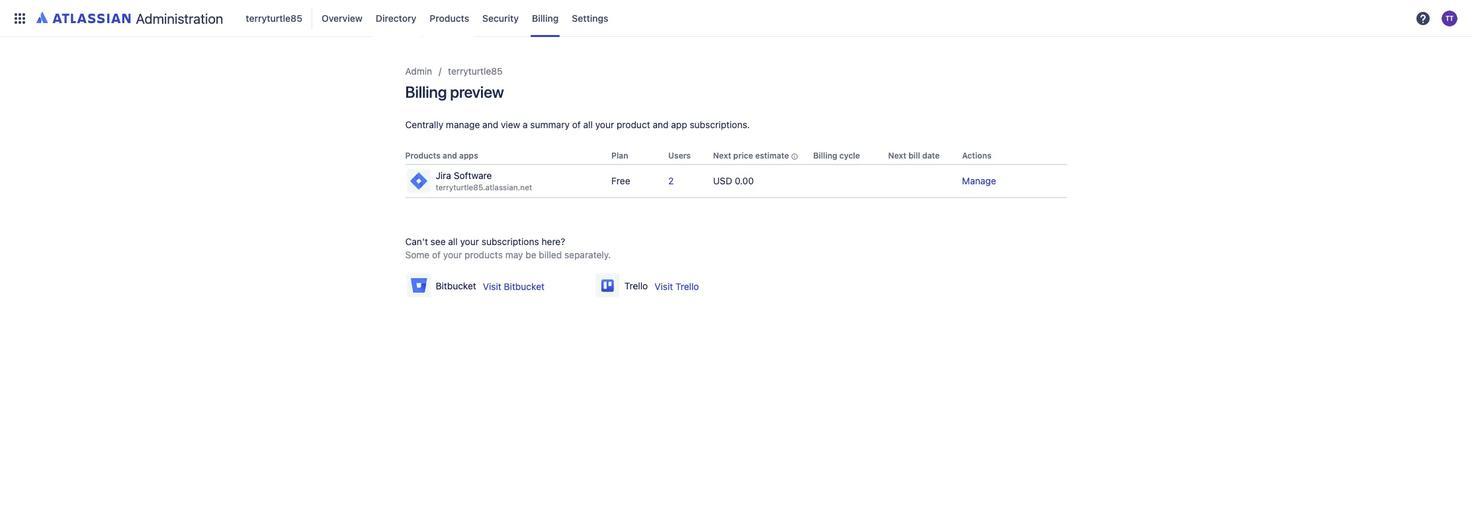 Task type: describe. For each thing, give the bounding box(es) containing it.
a
[[523, 119, 528, 130]]

all inside can't see all your subscriptions here? some of your products may be billed separately.
[[448, 237, 458, 248]]

products for products
[[430, 12, 469, 23]]

manage link
[[962, 176, 996, 187]]

next bill date
[[889, 151, 940, 161]]

plan
[[612, 151, 628, 161]]

0.00
[[735, 176, 754, 187]]

jira software image
[[408, 171, 429, 192]]

usd
[[713, 176, 732, 187]]

products
[[465, 250, 503, 261]]

be
[[526, 250, 536, 261]]

visit bitbucket link
[[483, 281, 545, 294]]

centrally
[[405, 119, 444, 130]]

of inside can't see all your subscriptions here? some of your products may be billed separately.
[[432, 250, 441, 261]]

trello image
[[597, 276, 618, 297]]

view
[[501, 119, 520, 130]]

0 horizontal spatial terryturtle85 link
[[242, 8, 306, 29]]

admin
[[405, 66, 432, 77]]

visit for visit trello
[[655, 282, 673, 293]]

trello
[[676, 282, 699, 293]]

centrally manage and view a summary of all your product and app subscriptions.
[[405, 119, 750, 130]]

bitbucket image
[[408, 276, 429, 297]]

administration link
[[32, 8, 229, 29]]

visit for visit bitbucket
[[483, 282, 502, 293]]

jira software image
[[408, 171, 429, 192]]

directory
[[376, 12, 417, 23]]

bitbucket
[[504, 282, 545, 293]]

separately.
[[564, 250, 611, 261]]

billing for billing preview
[[405, 83, 447, 101]]

0 horizontal spatial and
[[443, 151, 457, 161]]

0 vertical spatial of
[[572, 119, 581, 130]]

billing for billing
[[532, 12, 559, 23]]

next price estimate
[[713, 151, 789, 161]]

2 horizontal spatial and
[[653, 119, 669, 130]]

apps
[[459, 151, 478, 161]]

1 vertical spatial your
[[460, 237, 479, 248]]

administration banner
[[0, 0, 1472, 37]]

actions
[[962, 151, 992, 161]]

manage
[[962, 176, 996, 187]]

directory link
[[372, 8, 420, 29]]

app
[[671, 119, 687, 130]]

summary
[[530, 119, 570, 130]]

can't
[[405, 237, 428, 248]]

administration
[[136, 10, 223, 26]]

here?
[[542, 237, 565, 248]]

can't see all your subscriptions here? some of your products may be billed separately.
[[405, 237, 611, 261]]

1 horizontal spatial and
[[483, 119, 498, 130]]

manage
[[446, 119, 480, 130]]

visit trello link
[[655, 281, 699, 294]]



Task type: vqa. For each thing, say whether or not it's contained in the screenshot.
How it works at the left top of the page
no



Task type: locate. For each thing, give the bounding box(es) containing it.
visit
[[483, 282, 502, 293], [655, 282, 673, 293]]

billed
[[539, 250, 562, 261]]

help icon image
[[1416, 10, 1431, 26]]

of right summary
[[572, 119, 581, 130]]

settings
[[572, 12, 608, 23]]

terryturtle85 for terryturtle85 link to the left
[[246, 12, 302, 23]]

0 horizontal spatial visit
[[483, 282, 502, 293]]

products link
[[426, 8, 473, 29]]

0 horizontal spatial billing
[[405, 83, 447, 101]]

and left apps
[[443, 151, 457, 161]]

1 vertical spatial terryturtle85 link
[[448, 64, 503, 79]]

terryturtle85
[[246, 12, 302, 23], [448, 66, 503, 77]]

visit trello
[[655, 282, 699, 293]]

2 next from the left
[[889, 151, 907, 161]]

bitbucket
[[436, 280, 476, 292]]

appswitcher icon image
[[12, 10, 28, 26]]

1 vertical spatial terryturtle85
[[448, 66, 503, 77]]

product
[[617, 119, 650, 130]]

1 horizontal spatial terryturtle85 link
[[448, 64, 503, 79]]

next for next price estimate
[[713, 151, 731, 161]]

visit bitbucket
[[483, 282, 545, 293]]

0 vertical spatial all
[[583, 119, 593, 130]]

products left security in the left top of the page
[[430, 12, 469, 23]]

preview
[[450, 83, 504, 101]]

2 visit from the left
[[655, 282, 673, 293]]

trello image
[[597, 276, 618, 297]]

2 horizontal spatial billing
[[814, 151, 838, 161]]

terryturtle85 link
[[242, 8, 306, 29], [448, 64, 503, 79]]

subscriptions
[[482, 237, 539, 248]]

billing link
[[528, 8, 563, 29]]

products inside global navigation element
[[430, 12, 469, 23]]

price
[[733, 151, 753, 161]]

0 vertical spatial products
[[430, 12, 469, 23]]

1 next from the left
[[713, 151, 731, 161]]

visit left bitbucket
[[483, 282, 502, 293]]

account image
[[1442, 10, 1458, 26]]

0 horizontal spatial all
[[448, 237, 458, 248]]

your left product
[[595, 119, 614, 130]]

billing
[[532, 12, 559, 23], [405, 83, 447, 101], [814, 151, 838, 161]]

terryturtle85 for the rightmost terryturtle85 link
[[448, 66, 503, 77]]

your up products
[[460, 237, 479, 248]]

1 vertical spatial billing
[[405, 83, 447, 101]]

1 horizontal spatial visit
[[655, 282, 673, 293]]

2 link
[[668, 176, 674, 187]]

next left bill
[[889, 151, 907, 161]]

and left view
[[483, 119, 498, 130]]

atlassian image
[[36, 9, 131, 25], [36, 9, 131, 25]]

settings link
[[568, 8, 612, 29]]

all right see
[[448, 237, 458, 248]]

subscriptions.
[[690, 119, 750, 130]]

all right summary
[[583, 119, 593, 130]]

your
[[595, 119, 614, 130], [460, 237, 479, 248], [443, 250, 462, 261]]

jira software terryturtle85.atlassian.net
[[436, 170, 532, 192]]

2
[[668, 176, 674, 187]]

1 horizontal spatial terryturtle85
[[448, 66, 503, 77]]

0 vertical spatial terryturtle85
[[246, 12, 302, 23]]

global navigation element
[[8, 0, 1412, 37]]

users
[[668, 151, 691, 161]]

billing down admin link
[[405, 83, 447, 101]]

your for product
[[595, 119, 614, 130]]

0 vertical spatial billing
[[532, 12, 559, 23]]

estimate
[[755, 151, 789, 161]]

0 horizontal spatial next
[[713, 151, 731, 161]]

billing left cycle
[[814, 151, 838, 161]]

terryturtle85 inside terryturtle85 link
[[246, 12, 302, 23]]

cycle
[[840, 151, 860, 161]]

overview link
[[318, 8, 367, 29]]

1 vertical spatial of
[[432, 250, 441, 261]]

security link
[[479, 8, 523, 29]]

info image
[[789, 151, 800, 162]]

see
[[431, 237, 446, 248]]

terryturtle85.atlassian.net
[[436, 182, 532, 192]]

and left "app"
[[653, 119, 669, 130]]

billing right security in the left top of the page
[[532, 12, 559, 23]]

your for products
[[443, 250, 462, 261]]

security
[[483, 12, 519, 23]]

of
[[572, 119, 581, 130], [432, 250, 441, 261]]

1 vertical spatial all
[[448, 237, 458, 248]]

jira
[[436, 170, 451, 181]]

products for products and apps
[[405, 151, 441, 161]]

products
[[430, 12, 469, 23], [405, 151, 441, 161]]

date
[[923, 151, 940, 161]]

bitbucket image
[[408, 276, 429, 297]]

software
[[454, 170, 492, 181]]

0 vertical spatial your
[[595, 119, 614, 130]]

1 horizontal spatial of
[[572, 119, 581, 130]]

2 vertical spatial billing
[[814, 151, 838, 161]]

billing preview
[[405, 83, 504, 101]]

trello
[[625, 280, 648, 292]]

1 vertical spatial products
[[405, 151, 441, 161]]

some
[[405, 250, 430, 261]]

free
[[612, 176, 630, 187]]

billing for billing cycle
[[814, 151, 838, 161]]

2 vertical spatial your
[[443, 250, 462, 261]]

1 horizontal spatial billing
[[532, 12, 559, 23]]

1 horizontal spatial all
[[583, 119, 593, 130]]

0 horizontal spatial terryturtle85
[[246, 12, 302, 23]]

0 vertical spatial terryturtle85 link
[[242, 8, 306, 29]]

next for next bill date
[[889, 151, 907, 161]]

admin link
[[405, 64, 432, 79]]

visit left 'trello'
[[655, 282, 673, 293]]

products up jira software image
[[405, 151, 441, 161]]

1 horizontal spatial next
[[889, 151, 907, 161]]

next left price
[[713, 151, 731, 161]]

of down see
[[432, 250, 441, 261]]

overview
[[322, 12, 363, 23]]

billing inside global navigation element
[[532, 12, 559, 23]]

may
[[505, 250, 523, 261]]

usd 0.00
[[713, 176, 754, 187]]

your down see
[[443, 250, 462, 261]]

and
[[483, 119, 498, 130], [653, 119, 669, 130], [443, 151, 457, 161]]

next
[[713, 151, 731, 161], [889, 151, 907, 161]]

products and apps
[[405, 151, 478, 161]]

all
[[583, 119, 593, 130], [448, 237, 458, 248]]

billing cycle
[[814, 151, 860, 161]]

bill
[[909, 151, 920, 161]]

0 horizontal spatial of
[[432, 250, 441, 261]]

1 visit from the left
[[483, 282, 502, 293]]



